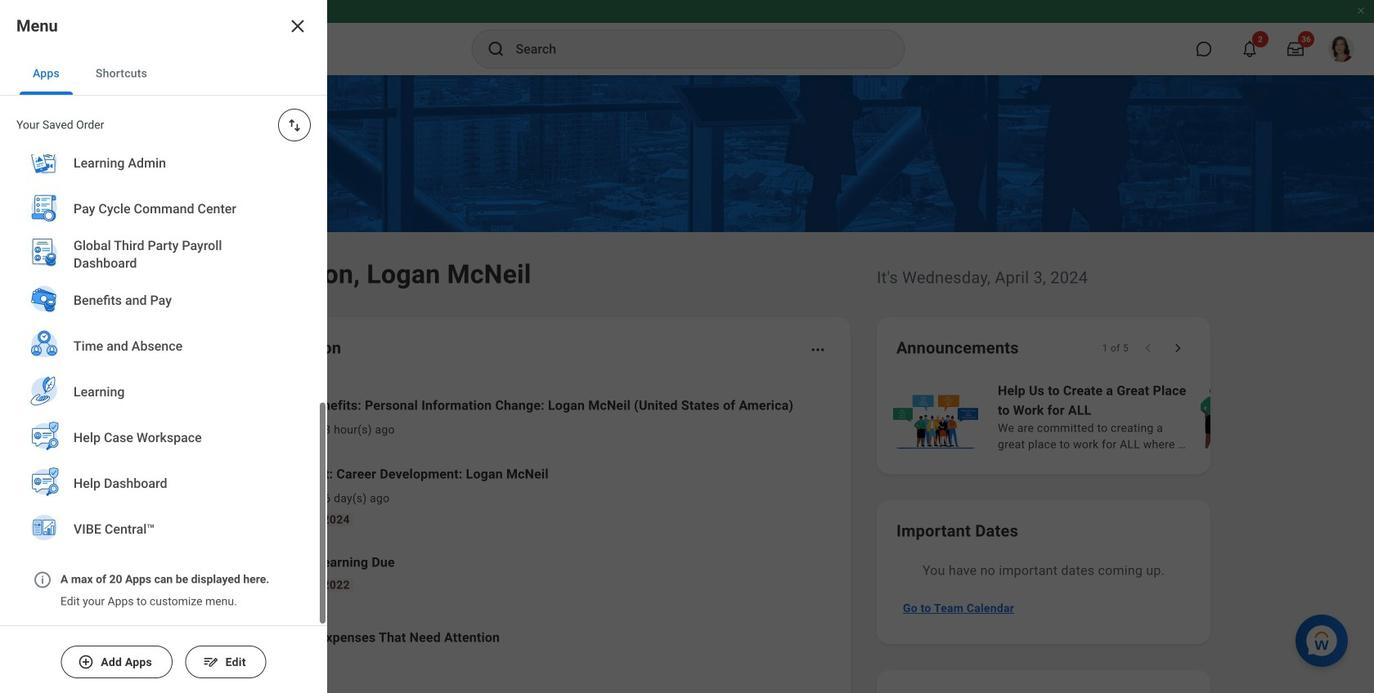 Task type: vqa. For each thing, say whether or not it's contained in the screenshot.
Profile Logan McNeil image
no



Task type: locate. For each thing, give the bounding box(es) containing it.
main content
[[0, 75, 1375, 694]]

banner
[[0, 0, 1375, 75]]

plus circle image
[[78, 655, 94, 671]]

chevron right small image
[[1170, 340, 1186, 357]]

inbox large image
[[1288, 41, 1304, 57]]

list
[[0, 0, 327, 566], [890, 380, 1375, 455], [183, 383, 831, 671]]

text edit image
[[203, 655, 219, 671]]

tab list
[[0, 52, 327, 96]]

global navigation dialog
[[0, 0, 327, 694]]

close environment banner image
[[1357, 6, 1367, 16]]

notifications large image
[[1242, 41, 1259, 57]]

chevron left small image
[[1141, 340, 1157, 357]]

info image
[[33, 571, 52, 590]]

status
[[1103, 342, 1129, 355]]



Task type: describe. For each thing, give the bounding box(es) containing it.
dashboard expenses image
[[207, 626, 232, 651]]

sort image
[[286, 117, 303, 133]]

profile logan mcneil element
[[1319, 31, 1365, 67]]

search image
[[486, 39, 506, 59]]

x image
[[288, 16, 308, 36]]

book open image
[[207, 561, 232, 585]]



